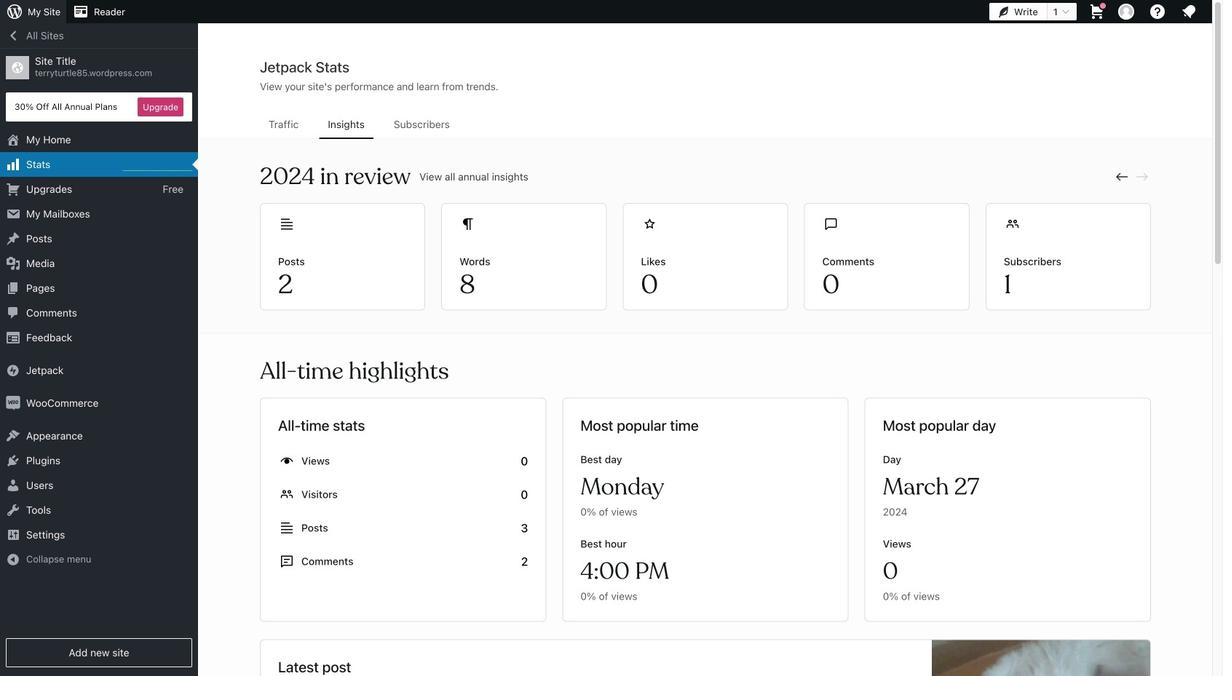 Task type: describe. For each thing, give the bounding box(es) containing it.
1 img image from the top
[[6, 363, 20, 378]]

highest hourly views 0 image
[[123, 162, 192, 171]]

thumbnail for a post titled "this one is ok " image
[[932, 641, 1151, 677]]

2 img image from the top
[[6, 396, 20, 411]]

my profile image
[[1119, 4, 1135, 20]]



Task type: vqa. For each thing, say whether or not it's contained in the screenshot.
the rightmost Bob Builder image
no



Task type: locate. For each thing, give the bounding box(es) containing it.
main content
[[199, 58, 1213, 677]]

0 vertical spatial img image
[[6, 363, 20, 378]]

menu
[[260, 111, 1152, 139]]

my shopping cart image
[[1089, 3, 1107, 20]]

1 vertical spatial img image
[[6, 396, 20, 411]]

help image
[[1150, 3, 1167, 20]]

manage your notifications image
[[1181, 3, 1198, 20]]

img image
[[6, 363, 20, 378], [6, 396, 20, 411]]



